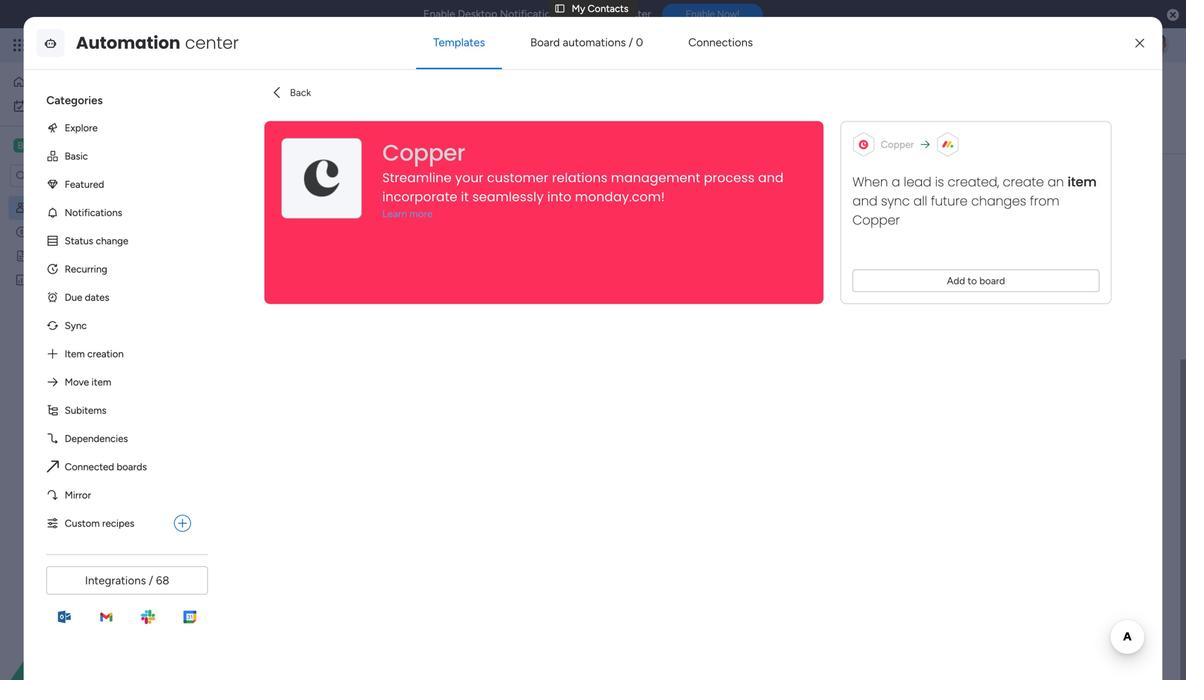 Task type: describe. For each thing, give the bounding box(es) containing it.
deal tracker
[[33, 226, 87, 238]]

copper for copper streamline your customer relations management process and incorporate it seamlessly into monday.com! learn more
[[383, 137, 466, 168]]

1 vertical spatial my contacts
[[215, 73, 354, 105]]

a
[[892, 173, 901, 191]]

desktop
[[458, 8, 498, 20]]

due dates
[[65, 291, 109, 303]]

boards
[[117, 461, 147, 473]]

creation
[[87, 348, 124, 360]]

0
[[636, 36, 643, 49]]

pear
[[663, 294, 681, 305]]

0 vertical spatial notifications
[[500, 8, 562, 20]]

enable for enable now!
[[686, 8, 715, 20]]

tracker
[[55, 226, 87, 238]]

recipes
[[102, 517, 134, 529]]

automation center
[[76, 31, 239, 55]]

featured option
[[35, 170, 202, 198]]

sales
[[33, 274, 57, 286]]

more
[[410, 208, 433, 220]]

sync
[[882, 192, 910, 210]]

your
[[455, 169, 484, 187]]

now!
[[718, 8, 740, 20]]

integrations / 68 button
[[46, 566, 208, 595]]

learn
[[383, 208, 407, 220]]

management inside copper streamline your customer relations management process and incorporate it seamlessly into monday.com! learn more
[[611, 169, 701, 187]]

my contacts inside list box
[[33, 202, 90, 214]]

explore option
[[35, 114, 202, 142]]

partner
[[439, 292, 471, 304]]

connected boards option
[[35, 453, 202, 481]]

templates
[[433, 36, 485, 49]]

categories heading
[[35, 81, 202, 114]]

from
[[1031, 192, 1060, 210]]

on
[[565, 8, 579, 20]]

automation
[[76, 31, 180, 55]]

leilani krause
[[267, 293, 327, 305]]

primary contacts
[[243, 186, 356, 204]]

change
[[96, 235, 128, 247]]

lead
[[904, 173, 932, 191]]

dependencies
[[65, 433, 128, 445]]

board
[[531, 36, 560, 49]]

dashboard
[[59, 274, 107, 286]]

filter
[[469, 153, 491, 165]]

see plans image
[[234, 37, 247, 53]]

workspace selection element
[[13, 137, 89, 154]]

pear inc
[[663, 294, 695, 305]]

app banner image copper image
[[299, 156, 344, 201]]

board automations / 0 button
[[514, 25, 660, 59]]

my work
[[32, 100, 70, 112]]

recurring
[[65, 263, 107, 275]]

back
[[290, 86, 311, 98]]

my up board automations / 0 button
[[572, 2, 586, 14]]

board automations / 0
[[531, 36, 643, 49]]

item inside 'option'
[[92, 376, 111, 388]]

basic for basic
[[65, 150, 88, 162]]

status
[[65, 235, 93, 247]]

categories list box
[[35, 81, 214, 537]]

dapulse close image
[[1168, 8, 1180, 23]]

is
[[936, 173, 945, 191]]

add to board
[[948, 275, 1006, 287]]

an
[[1048, 173, 1065, 191]]

public board image
[[15, 249, 28, 263]]

copper for copper
[[881, 138, 915, 150]]

contact
[[306, 217, 342, 229]]

board
[[980, 275, 1006, 287]]

copper inside when a lead is created, create an item and sync all future changes from copper
[[853, 211, 901, 229]]

add view image
[[1156, 134, 1161, 145]]

categories
[[46, 94, 103, 107]]

select product image
[[13, 38, 27, 52]]

future
[[932, 192, 968, 210]]

custom recipes
[[65, 517, 134, 529]]

recurring option
[[35, 255, 202, 283]]

workspace image
[[13, 138, 28, 153]]

and inside when a lead is created, create an item and sync all future changes from copper
[[853, 192, 878, 210]]

contacts inside field
[[297, 186, 356, 204]]

sales dashboard
[[33, 274, 107, 286]]

new contact button
[[214, 148, 283, 170]]

item inside when a lead is created, create an item and sync all future changes from copper
[[1068, 173, 1097, 191]]

when a lead is created, create an item and sync all future changes from copper
[[853, 173, 1097, 229]]

subitems
[[65, 404, 107, 416]]

integrations
[[85, 574, 146, 587]]

move
[[65, 376, 89, 388]]

move item option
[[35, 368, 202, 396]]

created,
[[948, 173, 1000, 191]]

monday work management
[[63, 37, 219, 53]]

sync option
[[35, 311, 202, 340]]

crm
[[62, 139, 87, 152]]

and inside copper streamline your customer relations management process and incorporate it seamlessly into monday.com! learn more
[[759, 169, 784, 187]]

streamline
[[383, 169, 452, 187]]

connected boards
[[65, 461, 147, 473]]

computer
[[603, 8, 651, 20]]

due dates option
[[35, 283, 202, 311]]

68
[[156, 574, 169, 587]]

/ inside button
[[629, 36, 633, 49]]

custom
[[65, 517, 100, 529]]

mirror option
[[35, 481, 202, 509]]

leilani@email.com link
[[526, 293, 608, 304]]

enable for enable desktop notifications on this computer
[[424, 8, 455, 20]]

due
[[65, 291, 82, 303]]



Task type: vqa. For each thing, say whether or not it's contained in the screenshot.
OPTION
yes



Task type: locate. For each thing, give the bounding box(es) containing it.
notifications option
[[35, 198, 202, 227]]

person
[[403, 153, 434, 165]]

enable left the 'now!'
[[686, 8, 715, 20]]

basic up search in workspace field at the top left of page
[[65, 150, 88, 162]]

contacts up cards button
[[253, 73, 354, 105]]

1 horizontal spatial notifications
[[500, 8, 562, 20]]

new contact
[[220, 153, 277, 165]]

item right move
[[92, 376, 111, 388]]

management left see plans "image"
[[142, 37, 219, 53]]

item right an
[[1068, 173, 1097, 191]]

connections
[[689, 36, 753, 49]]

work inside option
[[48, 100, 70, 112]]

subitems option
[[35, 396, 202, 424]]

sync
[[65, 320, 87, 332]]

enable
[[424, 8, 455, 20], [686, 8, 715, 20]]

item creation option
[[35, 340, 202, 368]]

all
[[914, 192, 928, 210]]

inc
[[683, 294, 695, 305]]

monday
[[63, 37, 111, 53]]

1 vertical spatial /
[[149, 574, 153, 587]]

Primary Contacts field
[[239, 186, 360, 205]]

1 vertical spatial item
[[92, 376, 111, 388]]

terry turtle image
[[1147, 34, 1170, 57]]

incorporate
[[383, 188, 458, 206]]

/
[[629, 36, 633, 49], [149, 574, 153, 587]]

status change
[[65, 235, 128, 247]]

0 horizontal spatial and
[[759, 169, 784, 187]]

and down the when
[[853, 192, 878, 210]]

None field
[[506, 95, 1172, 114]]

basic option
[[35, 142, 202, 170]]

my up deal at the top of page
[[33, 202, 47, 214]]

and
[[759, 169, 784, 187], [853, 192, 878, 210]]

list box containing my contacts
[[0, 193, 180, 483]]

dependencies option
[[35, 424, 202, 453]]

process
[[704, 169, 755, 187]]

list box
[[0, 193, 180, 483]]

copper
[[383, 137, 466, 168], [881, 138, 915, 150], [853, 211, 901, 229]]

my contacts up automations
[[572, 2, 629, 14]]

primary
[[243, 186, 293, 204]]

notifications up the status change
[[65, 207, 122, 219]]

enable now! button
[[663, 4, 763, 25]]

contacts inside list box
[[49, 202, 90, 214]]

it
[[461, 188, 469, 206]]

1 vertical spatial management
[[611, 169, 701, 187]]

custom recipes option
[[35, 509, 169, 537]]

integrations / 68
[[85, 574, 169, 587]]

My Contacts field
[[211, 73, 358, 105]]

and right the process
[[759, 169, 784, 187]]

Search in workspace field
[[30, 168, 118, 184]]

customer
[[487, 169, 549, 187]]

0 horizontal spatial work
[[48, 100, 70, 112]]

enable inside button
[[686, 8, 715, 20]]

contacts up automations
[[588, 2, 629, 14]]

connections button
[[672, 25, 770, 59]]

1 horizontal spatial work
[[114, 37, 140, 53]]

when
[[853, 173, 889, 191]]

my work option
[[8, 95, 172, 117]]

contacts up contact
[[297, 186, 356, 204]]

0 horizontal spatial management
[[142, 37, 219, 53]]

learn more link
[[383, 207, 787, 221]]

relations
[[552, 169, 608, 187]]

enable up templates button
[[424, 8, 455, 20]]

person button
[[381, 148, 442, 170]]

add to board button
[[853, 269, 1100, 292]]

notifications inside option
[[65, 207, 122, 219]]

copper down sync
[[853, 211, 901, 229]]

management up monday.com!
[[611, 169, 701, 187]]

add view image
[[349, 116, 355, 127]]

work right monday
[[114, 37, 140, 53]]

templates button
[[416, 25, 502, 59]]

main table button
[[214, 110, 293, 133]]

0 vertical spatial my contacts
[[572, 2, 629, 14]]

0 vertical spatial /
[[629, 36, 633, 49]]

changes
[[972, 192, 1027, 210]]

0 vertical spatial item
[[1068, 173, 1097, 191]]

copper inside copper streamline your customer relations management process and incorporate it seamlessly into monday.com! learn more
[[383, 137, 466, 168]]

2 horizontal spatial my contacts
[[572, 2, 629, 14]]

/ inside "button"
[[149, 574, 153, 587]]

item creation
[[65, 348, 124, 360]]

1 enable from the left
[[424, 8, 455, 20]]

enable now!
[[686, 8, 740, 20]]

work up explore
[[48, 100, 70, 112]]

management
[[142, 37, 219, 53], [611, 169, 701, 187]]

0 horizontal spatial enable
[[424, 8, 455, 20]]

table
[[260, 115, 283, 128]]

work for monday
[[114, 37, 140, 53]]

1 horizontal spatial and
[[853, 192, 878, 210]]

lottie animation element
[[0, 538, 180, 680]]

my left categories
[[32, 100, 46, 112]]

0 vertical spatial and
[[759, 169, 784, 187]]

contact
[[243, 153, 277, 165]]

2 vertical spatial my contacts
[[33, 202, 90, 214]]

copper streamline your customer relations management process and incorporate it seamlessly into monday.com! learn more
[[383, 137, 784, 220]]

my up 'main'
[[215, 73, 247, 105]]

0 horizontal spatial /
[[149, 574, 153, 587]]

b
[[17, 140, 24, 152]]

main
[[236, 115, 257, 128]]

basic for basic crm
[[32, 139, 60, 152]]

monday.com!
[[575, 188, 665, 206]]

connected
[[65, 461, 114, 473]]

/ left 68 at the left bottom of the page
[[149, 574, 153, 587]]

leilani@email.com
[[529, 293, 606, 304]]

create
[[1003, 173, 1045, 191]]

my contacts up deal tracker at left top
[[33, 202, 90, 214]]

this
[[581, 8, 600, 20]]

status change option
[[35, 227, 202, 255]]

into
[[548, 188, 572, 206]]

cards button
[[293, 110, 341, 133]]

1 horizontal spatial item
[[1068, 173, 1097, 191]]

filter button
[[446, 148, 513, 170]]

contacts
[[588, 2, 629, 14], [253, 73, 354, 105], [297, 186, 356, 204], [49, 202, 90, 214]]

1 vertical spatial notifications
[[65, 207, 122, 219]]

contacts up the tracker
[[49, 202, 90, 214]]

basic
[[32, 139, 60, 152], [65, 150, 88, 162]]

1 horizontal spatial management
[[611, 169, 701, 187]]

enable desktop notifications on this computer
[[424, 8, 651, 20]]

v2 search image
[[320, 151, 331, 167]]

0 vertical spatial management
[[142, 37, 219, 53]]

basic inside "option"
[[65, 150, 88, 162]]

2 enable from the left
[[686, 8, 715, 20]]

leilani
[[267, 293, 295, 305]]

explore
[[65, 122, 98, 134]]

seamlessly
[[473, 188, 544, 206]]

Search field
[[331, 149, 373, 169]]

lottie animation image
[[0, 538, 180, 680]]

dates
[[85, 291, 109, 303]]

automations
[[563, 36, 626, 49]]

basic crm
[[32, 139, 87, 152]]

notifications up the board
[[500, 8, 562, 20]]

work for my
[[48, 100, 70, 112]]

my contacts
[[572, 2, 629, 14], [215, 73, 354, 105], [33, 202, 90, 214]]

copper up streamline
[[383, 137, 466, 168]]

0 horizontal spatial my contacts
[[33, 202, 90, 214]]

cards
[[304, 115, 330, 128]]

krause
[[297, 293, 327, 305]]

option
[[0, 195, 180, 198]]

mirror
[[65, 489, 91, 501]]

basic right b
[[32, 139, 60, 152]]

0 horizontal spatial notifications
[[65, 207, 122, 219]]

0 vertical spatial work
[[114, 37, 140, 53]]

copper up "a"
[[881, 138, 915, 150]]

notifications
[[500, 8, 562, 20], [65, 207, 122, 219]]

center
[[185, 31, 239, 55]]

to
[[968, 275, 978, 287]]

/ left 0
[[629, 36, 633, 49]]

my inside option
[[32, 100, 46, 112]]

my inside list box
[[33, 202, 47, 214]]

my contacts up table
[[215, 73, 354, 105]]

0 horizontal spatial basic
[[32, 139, 60, 152]]

public dashboard image
[[15, 273, 28, 287]]

basic inside workspace selection element
[[32, 139, 60, 152]]

1 horizontal spatial my contacts
[[215, 73, 354, 105]]

1 vertical spatial work
[[48, 100, 70, 112]]

new
[[220, 153, 240, 165]]

my work link
[[8, 95, 172, 117]]

featured
[[65, 178, 104, 190]]

1 horizontal spatial /
[[629, 36, 633, 49]]

1 horizontal spatial enable
[[686, 8, 715, 20]]

1 horizontal spatial basic
[[65, 150, 88, 162]]

0 horizontal spatial item
[[92, 376, 111, 388]]

main table
[[236, 115, 283, 128]]

1 vertical spatial and
[[853, 192, 878, 210]]



